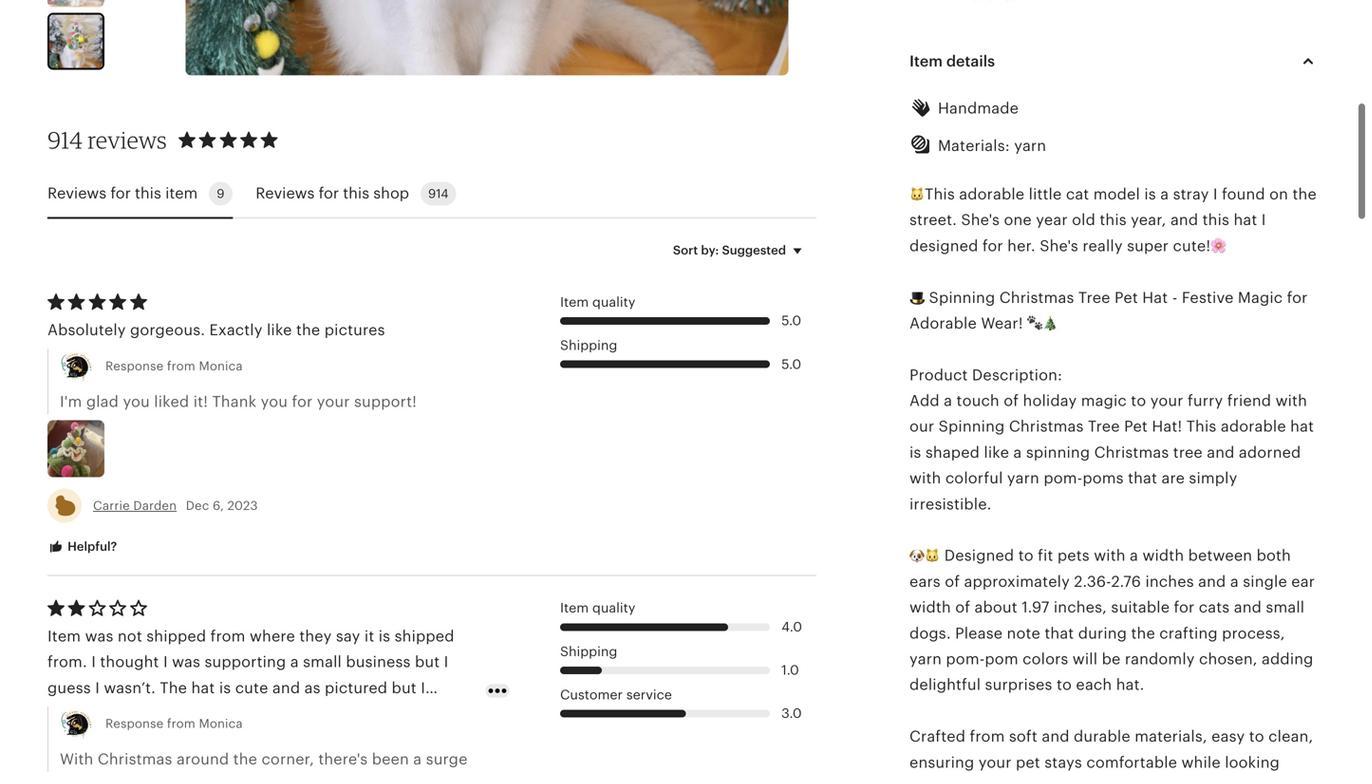 Task type: describe. For each thing, give the bounding box(es) containing it.
quality for 5.0
[[593, 294, 636, 309]]

9
[[217, 186, 225, 201]]

a right add
[[944, 392, 953, 409]]

2 you from the left
[[261, 393, 288, 410]]

this up cute!🌸
[[1203, 211, 1230, 229]]

carrie darden dec 6, 2023
[[93, 499, 258, 513]]

soft
[[1009, 728, 1038, 745]]

irresistible.
[[910, 496, 992, 513]]

really
[[1083, 237, 1123, 254]]

materials: yarn
[[938, 137, 1047, 154]]

cats
[[1199, 599, 1230, 616]]

festive
[[1182, 289, 1234, 306]]

fit
[[1038, 547, 1054, 564]]

business.
[[244, 705, 313, 722]]

adorable inside the product description: add a touch of holiday magic to your furry friend with our spinning christmas tree pet hat! this adorable hat is shaped like a spinning christmas tree and adorned with colorful yarn pom-poms that are simply irresistible.
[[1221, 418, 1287, 435]]

your inside the product description: add a touch of holiday magic to your furry friend with our spinning christmas tree pet hat! this adorable hat is shaped like a spinning christmas tree and adorned with colorful yarn pom-poms that are simply irresistible.
[[1151, 392, 1184, 409]]

inches
[[1146, 573, 1194, 590]]

1.0
[[782, 662, 799, 678]]

holiday
[[1023, 392, 1077, 409]]

is left cute
[[219, 679, 231, 697]]

hat
[[1143, 289, 1168, 306]]

pom- inside the product description: add a touch of holiday magic to your furry friend with our spinning christmas tree pet hat! this adorable hat is shaped like a spinning christmas tree and adorned with colorful yarn pom-poms that are simply irresistible.
[[1044, 470, 1083, 487]]

inches,
[[1054, 599, 1107, 616]]

street.
[[910, 211, 957, 229]]

1 you from the left
[[123, 393, 150, 410]]

adorable
[[910, 315, 977, 332]]

for right the thank
[[292, 393, 313, 410]]

🐱this
[[910, 186, 955, 203]]

item inside 'item details' dropdown button
[[910, 53, 943, 70]]

small inside 🐶🐱 designed to fit pets with a width between both ears of approximately 2.36-2.76 inches and a single ear width of about 1.97 inches, suitable for cats and small dogs. please note that during the crafting process, yarn pom-pom colors will be randomly chosen, adding delightful surprises to each hat.
[[1266, 599, 1305, 616]]

spinning inside 🎩 spinning christmas tree pet hat - festive magic for adorable wear! 🐾🎄
[[929, 289, 996, 306]]

adding
[[1262, 651, 1314, 668]]

2.76
[[1112, 573, 1142, 590]]

from.
[[47, 654, 87, 671]]

helpful?
[[65, 540, 117, 554]]

liked
[[154, 393, 189, 410]]

0 horizontal spatial like
[[267, 322, 292, 339]]

is inside 🐱this adorable little cat model is a stray i found on the street. she's one year old this year, and this hat i designed for her. she's really super cute!🌸
[[1145, 186, 1157, 203]]

1 vertical spatial but
[[392, 679, 417, 697]]

been
[[372, 751, 409, 768]]

materials:
[[938, 137, 1010, 154]]

yarn inside 🐶🐱 designed to fit pets with a width between both ears of approximately 2.36-2.76 inches and a single ear width of about 1.97 inches, suitable for cats and small dogs. please note that during the crafting process, yarn pom-pom colors will be randomly chosen, adding delightful surprises to each hat.
[[910, 651, 942, 668]]

wasn't.
[[104, 679, 156, 697]]

0 vertical spatial but
[[415, 654, 440, 671]]

to left fit
[[1019, 547, 1034, 564]]

item quality for 5.0
[[560, 294, 636, 309]]

stray
[[1173, 186, 1209, 203]]

magic
[[1081, 392, 1127, 409]]

pet inside the product description: add a touch of holiday magic to your furry friend with our spinning christmas tree pet hat! this adorable hat is shaped like a spinning christmas tree and adorned with colorful yarn pom-poms that are simply irresistible.
[[1124, 418, 1148, 435]]

supporting
[[205, 654, 286, 671]]

from inside item was not shipped from where they say it is shipped from. i thought i was supporting a small business but i guess i wasn't. the hat is cute and as pictured but i wanted to support a small business.
[[210, 628, 246, 645]]

glad
[[86, 393, 119, 410]]

comfortable
[[1087, 754, 1178, 771]]

i'm glad you liked it! thank you for your support!
[[60, 393, 417, 410]]

exactly
[[209, 322, 263, 339]]

between
[[1189, 547, 1253, 564]]

crafted
[[910, 728, 966, 745]]

year,
[[1131, 211, 1167, 229]]

delightful
[[910, 676, 981, 693]]

0 horizontal spatial was
[[85, 628, 113, 645]]

2.36-
[[1074, 573, 1112, 590]]

carrie darden added a photo of their purchase image
[[47, 420, 104, 477]]

year
[[1036, 211, 1068, 229]]

suggested
[[722, 243, 786, 257]]

randomly
[[1125, 651, 1195, 668]]

🐱this adorable little cat model is a stray i found on the street. she's one year old this year, and this hat i designed for her. she's really super cute!🌸
[[910, 186, 1317, 254]]

of inside the product description: add a touch of holiday magic to your furry friend with our spinning christmas tree pet hat! this adorable hat is shaped like a spinning christmas tree and adorned with colorful yarn pom-poms that are simply irresistible.
[[1004, 392, 1019, 409]]

for inside 🐱this adorable little cat model is a stray i found on the street. she's one year old this year, and this hat i designed for her. she's really super cute!🌸
[[983, 237, 1004, 254]]

from down the
[[167, 717, 196, 731]]

a up 2.76
[[1130, 547, 1139, 564]]

i'm
[[60, 393, 82, 410]]

🐶🐱 designed to fit pets with a width between both ears of approximately 2.36-2.76 inches and a single ear width of about 1.97 inches, suitable for cats and small dogs. please note that during the crafting process, yarn pom-pom colors will be randomly chosen, adding delightful surprises to each hat.
[[910, 547, 1315, 693]]

2 shipped from the left
[[395, 628, 455, 645]]

914 for 914
[[428, 186, 449, 201]]

while
[[1182, 754, 1221, 771]]

christmas down holiday
[[1009, 418, 1084, 435]]

and inside item was not shipped from where they say it is shipped from. i thought i was supporting a small business but i guess i wasn't. the hat is cute and as pictured but i wanted to support a small business.
[[272, 679, 300, 697]]

reviews for reviews for this item
[[47, 185, 107, 202]]

item details button
[[893, 39, 1337, 84]]

carrie
[[93, 499, 130, 513]]

stays
[[1045, 754, 1083, 771]]

dogs.
[[910, 625, 951, 642]]

say
[[336, 628, 360, 645]]

your inside crafted from soft and durable materials, easy to clean, ensuring your pet stays comfortable while lookin
[[979, 754, 1012, 771]]

2023
[[227, 499, 258, 513]]

hat for adorable
[[1291, 418, 1314, 435]]

1.97
[[1022, 599, 1050, 616]]

i right guess
[[95, 679, 100, 697]]

yarn inside the product description: add a touch of holiday magic to your furry friend with our spinning christmas tree pet hat! this adorable hat is shaped like a spinning christmas tree and adorned with colorful yarn pom-poms that are simply irresistible.
[[1008, 470, 1040, 487]]

to inside item was not shipped from where they say it is shipped from. i thought i was supporting a small business but i guess i wasn't. the hat is cute and as pictured but i wanted to support a small business.
[[106, 705, 122, 722]]

pet inside 🎩 spinning christmas tree pet hat - festive magic for adorable wear! 🐾🎄
[[1115, 289, 1139, 306]]

they
[[299, 628, 332, 645]]

guess
[[47, 679, 91, 697]]

to inside crafted from soft and durable materials, easy to clean, ensuring your pet stays comfortable while lookin
[[1250, 728, 1265, 745]]

wear!
[[981, 315, 1023, 332]]

clean,
[[1269, 728, 1314, 745]]

both
[[1257, 547, 1292, 564]]

cute
[[235, 679, 268, 697]]

monica for liked
[[199, 359, 243, 373]]

about
[[975, 599, 1018, 616]]

1 vertical spatial small
[[303, 654, 342, 671]]

where
[[250, 628, 295, 645]]

response for christmas
[[105, 717, 164, 731]]

item
[[165, 185, 198, 202]]

thought
[[100, 654, 159, 671]]

item details
[[910, 53, 995, 70]]

item quality for 4.0
[[560, 600, 636, 616]]

handmade
[[938, 100, 1019, 117]]

her.
[[1008, 237, 1036, 254]]

for inside 🐶🐱 designed to fit pets with a width between both ears of approximately 2.36-2.76 inches and a single ear width of about 1.97 inches, suitable for cats and small dogs. please note that during the crafting process, yarn pom-pom colors will be randomly chosen, adding delightful surprises to each hat.
[[1174, 599, 1195, 616]]

each
[[1076, 676, 1112, 693]]

customer
[[560, 687, 623, 702]]

a down between
[[1231, 573, 1239, 590]]

crafting
[[1160, 625, 1218, 642]]

5.0 for shipping
[[782, 356, 802, 372]]

not
[[118, 628, 142, 645]]

to left each
[[1057, 676, 1072, 693]]

6,
[[213, 499, 224, 513]]

the inside with christmas around the corner, there's been a surge
[[233, 751, 257, 768]]

super
[[1127, 237, 1169, 254]]

1 vertical spatial with
[[910, 470, 942, 487]]

furry
[[1188, 392, 1224, 409]]

the inside 🐱this adorable little cat model is a stray i found on the street. she's one year old this year, and this hat i designed for her. she's really super cute!🌸
[[1293, 186, 1317, 203]]

0 vertical spatial width
[[1143, 547, 1185, 564]]

0 horizontal spatial width
[[910, 599, 951, 616]]

suitable
[[1112, 599, 1170, 616]]

1 shipped from the left
[[146, 628, 206, 645]]

this left shop
[[343, 185, 369, 202]]

and inside the product description: add a touch of holiday magic to your furry friend with our spinning christmas tree pet hat! this adorable hat is shaped like a spinning christmas tree and adorned with colorful yarn pom-poms that are simply irresistible.
[[1207, 444, 1235, 461]]

adorable inside 🐱this adorable little cat model is a stray i found on the street. she's one year old this year, and this hat i designed for her. she's really super cute!🌸
[[959, 186, 1025, 203]]

reviews for reviews for this shop
[[256, 185, 315, 202]]

pictures
[[325, 322, 385, 339]]

touch
[[957, 392, 1000, 409]]

i down found
[[1262, 211, 1266, 229]]

chosen,
[[1199, 651, 1258, 668]]

🐾🎄
[[1028, 315, 1058, 332]]

sort by: suggested
[[673, 243, 786, 257]]

support!
[[354, 393, 417, 410]]

5.0 for item quality
[[782, 313, 802, 328]]

gorgeous.
[[130, 322, 205, 339]]

process,
[[1222, 625, 1286, 642]]

festive spinning christmas tree pet hat magical holiday wear image 10 image
[[49, 15, 103, 68]]



Task type: locate. For each thing, give the bounding box(es) containing it.
0 horizontal spatial that
[[1045, 625, 1074, 642]]

1 vertical spatial width
[[910, 599, 951, 616]]

0 vertical spatial pet
[[1115, 289, 1139, 306]]

monica for the
[[199, 717, 243, 731]]

magic
[[1238, 289, 1283, 306]]

0 vertical spatial quality
[[593, 294, 636, 309]]

0 vertical spatial response
[[105, 359, 164, 373]]

friend
[[1228, 392, 1272, 409]]

ear
[[1292, 573, 1315, 590]]

and up cats
[[1199, 573, 1226, 590]]

product
[[910, 366, 968, 384]]

0 horizontal spatial reviews
[[47, 185, 107, 202]]

with christmas around the corner, there's been a surge
[[60, 751, 476, 772]]

details
[[947, 53, 995, 70]]

pom- down please
[[946, 651, 985, 668]]

christmas up 🐾🎄
[[1000, 289, 1075, 306]]

colors
[[1023, 651, 1069, 668]]

your
[[1151, 392, 1184, 409], [317, 393, 350, 410], [979, 754, 1012, 771]]

0 vertical spatial shipping
[[560, 338, 618, 353]]

it
[[365, 628, 375, 645]]

1 vertical spatial pet
[[1124, 418, 1148, 435]]

shipping for 1.0
[[560, 644, 618, 659]]

service
[[626, 687, 672, 702]]

1 vertical spatial item quality
[[560, 600, 636, 616]]

0 vertical spatial item quality
[[560, 294, 636, 309]]

christmas down "support"
[[98, 751, 172, 768]]

1 vertical spatial 5.0
[[782, 356, 802, 372]]

width
[[1143, 547, 1185, 564], [910, 599, 951, 616]]

0 horizontal spatial hat
[[191, 679, 215, 697]]

adorable up one
[[959, 186, 1025, 203]]

🎩 spinning christmas tree pet hat - festive magic for adorable wear! 🐾🎄
[[910, 289, 1308, 332]]

reviews
[[47, 185, 107, 202], [256, 185, 315, 202]]

1 reviews from the left
[[47, 185, 107, 202]]

1 vertical spatial shipping
[[560, 644, 618, 659]]

914 left reviews
[[47, 126, 83, 154]]

christmas inside 🎩 spinning christmas tree pet hat - festive magic for adorable wear! 🐾🎄
[[1000, 289, 1075, 306]]

1 horizontal spatial you
[[261, 393, 288, 410]]

2 reviews from the left
[[256, 185, 315, 202]]

0 vertical spatial tree
[[1079, 289, 1111, 306]]

i right stray
[[1214, 186, 1218, 203]]

and down stray
[[1171, 211, 1199, 229]]

2 vertical spatial yarn
[[910, 651, 942, 668]]

pom
[[985, 651, 1019, 668]]

of down 'description:'
[[1004, 392, 1019, 409]]

1 vertical spatial spinning
[[939, 418, 1005, 435]]

a left the spinning
[[1014, 444, 1022, 461]]

914 reviews
[[47, 126, 167, 154]]

1 vertical spatial yarn
[[1008, 470, 1040, 487]]

2 response from monica from the top
[[105, 717, 243, 731]]

by:
[[701, 243, 719, 257]]

a inside with christmas around the corner, there's been a surge
[[413, 751, 422, 768]]

1 horizontal spatial like
[[984, 444, 1010, 461]]

for left shop
[[319, 185, 339, 202]]

1 shipping from the top
[[560, 338, 618, 353]]

with inside 🐶🐱 designed to fit pets with a width between both ears of approximately 2.36-2.76 inches and a single ear width of about 1.97 inches, suitable for cats and small dogs. please note that during the crafting process, yarn pom-pom colors will be randomly chosen, adding delightful surprises to each hat.
[[1094, 547, 1126, 564]]

christmas inside with christmas around the corner, there's been a surge
[[98, 751, 172, 768]]

1 vertical spatial was
[[172, 654, 200, 671]]

for down reviews
[[111, 185, 131, 202]]

item inside item was not shipped from where they say it is shipped from. i thought i was supporting a small business but i guess i wasn't. the hat is cute and as pictured but i wanted to support a small business.
[[47, 628, 81, 645]]

but
[[415, 654, 440, 671], [392, 679, 417, 697]]

yarn up the little on the right top of the page
[[1014, 137, 1047, 154]]

1 response from monica from the top
[[105, 359, 243, 373]]

hat for this
[[1234, 211, 1258, 229]]

wanted
[[47, 705, 102, 722]]

was left the not
[[85, 628, 113, 645]]

1 horizontal spatial she's
[[1040, 237, 1079, 254]]

response down the wasn't.
[[105, 717, 164, 731]]

2 item quality from the top
[[560, 600, 636, 616]]

0 vertical spatial response from monica
[[105, 359, 243, 373]]

pet left hat!
[[1124, 418, 1148, 435]]

that inside 🐶🐱 designed to fit pets with a width between both ears of approximately 2.36-2.76 inches and a single ear width of about 1.97 inches, suitable for cats and small dogs. please note that during the crafting process, yarn pom-pom colors will be randomly chosen, adding delightful surprises to each hat.
[[1045, 625, 1074, 642]]

yarn down the spinning
[[1008, 470, 1040, 487]]

from
[[167, 359, 196, 373], [210, 628, 246, 645], [167, 717, 196, 731], [970, 728, 1005, 745]]

0 vertical spatial was
[[85, 628, 113, 645]]

2 5.0 from the top
[[782, 356, 802, 372]]

and up simply
[[1207, 444, 1235, 461]]

0 horizontal spatial she's
[[961, 211, 1000, 229]]

reviews down 914 reviews
[[47, 185, 107, 202]]

1 horizontal spatial pom-
[[1044, 470, 1083, 487]]

is right it
[[379, 628, 391, 645]]

easy
[[1212, 728, 1245, 745]]

for left her.
[[983, 237, 1004, 254]]

ears
[[910, 573, 941, 590]]

for inside 🎩 spinning christmas tree pet hat - festive magic for adorable wear! 🐾🎄
[[1287, 289, 1308, 306]]

absolutely
[[47, 322, 126, 339]]

2 vertical spatial with
[[1094, 547, 1126, 564]]

width up dogs.
[[910, 599, 951, 616]]

tree inside 🎩 spinning christmas tree pet hat - festive magic for adorable wear! 🐾🎄
[[1079, 289, 1111, 306]]

yarn down dogs.
[[910, 651, 942, 668]]

shaped
[[926, 444, 980, 461]]

1 vertical spatial quality
[[593, 600, 636, 616]]

this
[[135, 185, 161, 202], [343, 185, 369, 202], [1100, 211, 1127, 229], [1203, 211, 1230, 229]]

to right easy
[[1250, 728, 1265, 745]]

carrie darden link
[[93, 499, 177, 513]]

the right on
[[1293, 186, 1317, 203]]

pom- inside 🐶🐱 designed to fit pets with a width between both ears of approximately 2.36-2.76 inches and a single ear width of about 1.97 inches, suitable for cats and small dogs. please note that during the crafting process, yarn pom-pom colors will be randomly chosen, adding delightful surprises to each hat.
[[946, 651, 985, 668]]

0 vertical spatial like
[[267, 322, 292, 339]]

the
[[1293, 186, 1317, 203], [296, 322, 320, 339], [1132, 625, 1156, 642], [233, 751, 257, 768]]

little
[[1029, 186, 1062, 203]]

the inside 🐶🐱 designed to fit pets with a width between both ears of approximately 2.36-2.76 inches and a single ear width of about 1.97 inches, suitable for cats and small dogs. please note that during the crafting process, yarn pom-pom colors will be randomly chosen, adding delightful surprises to each hat.
[[1132, 625, 1156, 642]]

yarn
[[1014, 137, 1047, 154], [1008, 470, 1040, 487], [910, 651, 942, 668]]

like inside the product description: add a touch of holiday magic to your furry friend with our spinning christmas tree pet hat! this adorable hat is shaped like a spinning christmas tree and adorned with colorful yarn pom-poms that are simply irresistible.
[[984, 444, 1010, 461]]

hat
[[1234, 211, 1258, 229], [1291, 418, 1314, 435], [191, 679, 215, 697]]

that inside the product description: add a touch of holiday magic to your furry friend with our spinning christmas tree pet hat! this adorable hat is shaped like a spinning christmas tree and adorned with colorful yarn pom-poms that are simply irresistible.
[[1128, 470, 1158, 487]]

thank
[[212, 393, 257, 410]]

0 vertical spatial with
[[1276, 392, 1308, 409]]

0 vertical spatial monica
[[199, 359, 243, 373]]

found
[[1222, 186, 1266, 203]]

i right pictured
[[421, 679, 425, 697]]

it!
[[193, 393, 208, 410]]

reviews right 9
[[256, 185, 315, 202]]

1 horizontal spatial small
[[303, 654, 342, 671]]

small down they
[[303, 654, 342, 671]]

914 for 914 reviews
[[47, 126, 83, 154]]

sort by: suggested button
[[659, 230, 823, 270]]

hat right the
[[191, 679, 215, 697]]

1 horizontal spatial your
[[979, 754, 1012, 771]]

pictured
[[325, 679, 388, 697]]

to down the wasn't.
[[106, 705, 122, 722]]

1 horizontal spatial 914
[[428, 186, 449, 201]]

spinning inside the product description: add a touch of holiday magic to your furry friend with our spinning christmas tree pet hat! this adorable hat is shaped like a spinning christmas tree and adorned with colorful yarn pom-poms that are simply irresistible.
[[939, 418, 1005, 435]]

tab list
[[47, 170, 817, 219]]

1 vertical spatial tree
[[1088, 418, 1120, 435]]

1 horizontal spatial hat
[[1234, 211, 1258, 229]]

a down where
[[290, 654, 299, 671]]

customer service
[[560, 687, 672, 702]]

response for glad
[[105, 359, 164, 373]]

for right magic
[[1287, 289, 1308, 306]]

surge
[[426, 751, 468, 768]]

1 quality from the top
[[593, 294, 636, 309]]

from inside crafted from soft and durable materials, easy to clean, ensuring your pet stays comfortable while lookin
[[970, 728, 1005, 745]]

description:
[[972, 366, 1063, 384]]

she's left one
[[961, 211, 1000, 229]]

christmas
[[1000, 289, 1075, 306], [1009, 418, 1084, 435], [1095, 444, 1169, 461], [98, 751, 172, 768]]

shipped up business
[[395, 628, 455, 645]]

-
[[1173, 289, 1178, 306]]

i up the
[[163, 654, 168, 671]]

hat inside 🐱this adorable little cat model is a stray i found on the street. she's one year old this year, and this hat i designed for her. she's really super cute!🌸
[[1234, 211, 1258, 229]]

0 vertical spatial 5.0
[[782, 313, 802, 328]]

small down ear
[[1266, 599, 1305, 616]]

a inside 🐱this adorable little cat model is a stray i found on the street. she's one year old this year, and this hat i designed for her. she's really super cute!🌸
[[1161, 186, 1169, 203]]

with
[[1276, 392, 1308, 409], [910, 470, 942, 487], [1094, 547, 1126, 564]]

1 horizontal spatial reviews
[[256, 185, 315, 202]]

helpful? button
[[33, 530, 131, 565]]

to inside the product description: add a touch of holiday magic to your furry friend with our spinning christmas tree pet hat! this adorable hat is shaped like a spinning christmas tree and adorned with colorful yarn pom-poms that are simply irresistible.
[[1131, 392, 1147, 409]]

your left support!
[[317, 393, 350, 410]]

that up colors
[[1045, 625, 1074, 642]]

2 quality from the top
[[593, 600, 636, 616]]

1 vertical spatial of
[[945, 573, 960, 590]]

this down "model" on the top right
[[1100, 211, 1127, 229]]

pets
[[1058, 547, 1090, 564]]

1 vertical spatial 914
[[428, 186, 449, 201]]

1 monica from the top
[[199, 359, 243, 373]]

absolutely gorgeous. exactly like the pictures
[[47, 322, 385, 339]]

from left soft
[[970, 728, 1005, 745]]

2 horizontal spatial small
[[1266, 599, 1305, 616]]

item quality
[[560, 294, 636, 309], [560, 600, 636, 616]]

1 vertical spatial pom-
[[946, 651, 985, 668]]

is up year,
[[1145, 186, 1157, 203]]

this left item
[[135, 185, 161, 202]]

1 horizontal spatial that
[[1128, 470, 1158, 487]]

cute!🌸
[[1173, 237, 1226, 254]]

2 horizontal spatial hat
[[1291, 418, 1314, 435]]

darden
[[133, 499, 177, 513]]

0 horizontal spatial you
[[123, 393, 150, 410]]

1 horizontal spatial shipped
[[395, 628, 455, 645]]

to right magic
[[1131, 392, 1147, 409]]

1 vertical spatial she's
[[1040, 237, 1079, 254]]

0 horizontal spatial small
[[201, 705, 240, 722]]

1 vertical spatial hat
[[1291, 418, 1314, 435]]

shop
[[374, 185, 409, 202]]

1 response from the top
[[105, 359, 164, 373]]

1 5.0 from the top
[[782, 313, 802, 328]]

tree down magic
[[1088, 418, 1120, 435]]

business
[[346, 654, 411, 671]]

2 monica from the top
[[199, 717, 243, 731]]

2 vertical spatial hat
[[191, 679, 215, 697]]

your left pet
[[979, 754, 1012, 771]]

with up 2.76
[[1094, 547, 1126, 564]]

one
[[1004, 211, 1032, 229]]

shipped right the not
[[146, 628, 206, 645]]

as
[[304, 679, 321, 697]]

single
[[1243, 573, 1288, 590]]

1 vertical spatial adorable
[[1221, 418, 1287, 435]]

of right ears
[[945, 573, 960, 590]]

the left pictures
[[296, 322, 320, 339]]

0 vertical spatial adorable
[[959, 186, 1025, 203]]

that
[[1128, 470, 1158, 487], [1045, 625, 1074, 642]]

tree
[[1079, 289, 1111, 306], [1088, 418, 1120, 435]]

i right business
[[444, 654, 449, 671]]

adorable
[[959, 186, 1025, 203], [1221, 418, 1287, 435]]

she's down year
[[1040, 237, 1079, 254]]

0 horizontal spatial your
[[317, 393, 350, 410]]

spinning down touch
[[939, 418, 1005, 435]]

shipping for 5.0
[[560, 338, 618, 353]]

i
[[1214, 186, 1218, 203], [1262, 211, 1266, 229], [91, 654, 96, 671], [163, 654, 168, 671], [444, 654, 449, 671], [95, 679, 100, 697], [421, 679, 425, 697]]

response from monica for around
[[105, 717, 243, 731]]

note
[[1007, 625, 1041, 642]]

from up liked
[[167, 359, 196, 373]]

dec
[[186, 499, 209, 513]]

you right the thank
[[261, 393, 288, 410]]

width up inches
[[1143, 547, 1185, 564]]

1 item quality from the top
[[560, 294, 636, 309]]

2 shipping from the top
[[560, 644, 618, 659]]

tree inside the product description: add a touch of holiday magic to your furry friend with our spinning christmas tree pet hat! this adorable hat is shaped like a spinning christmas tree and adorned with colorful yarn pom-poms that are simply irresistible.
[[1088, 418, 1120, 435]]

adorable down friend
[[1221, 418, 1287, 435]]

and up stays
[[1042, 728, 1070, 745]]

that left "are"
[[1128, 470, 1158, 487]]

with up irresistible.
[[910, 470, 942, 487]]

response
[[105, 359, 164, 373], [105, 717, 164, 731]]

spinning up adorable
[[929, 289, 996, 306]]

tab list containing reviews for this item
[[47, 170, 817, 219]]

3.0
[[782, 706, 802, 721]]

the down suitable
[[1132, 625, 1156, 642]]

1 vertical spatial response
[[105, 717, 164, 731]]

designed
[[910, 237, 979, 254]]

small down cute
[[201, 705, 240, 722]]

1 horizontal spatial adorable
[[1221, 418, 1287, 435]]

0 vertical spatial yarn
[[1014, 137, 1047, 154]]

was up the
[[172, 654, 200, 671]]

from up supporting
[[210, 628, 246, 645]]

shipped
[[146, 628, 206, 645], [395, 628, 455, 645]]

and left as
[[272, 679, 300, 697]]

hat inside the product description: add a touch of holiday magic to your furry friend with our spinning christmas tree pet hat! this adorable hat is shaped like a spinning christmas tree and adorned with colorful yarn pom-poms that are simply irresistible.
[[1291, 418, 1314, 435]]

tree down really
[[1079, 289, 1111, 306]]

hat.
[[1117, 676, 1145, 693]]

0 vertical spatial spinning
[[929, 289, 996, 306]]

914
[[47, 126, 83, 154], [428, 186, 449, 201]]

pom-
[[1044, 470, 1083, 487], [946, 651, 985, 668]]

your up hat!
[[1151, 392, 1184, 409]]

monica down absolutely gorgeous. exactly like the pictures
[[199, 359, 243, 373]]

pom- down the spinning
[[1044, 470, 1083, 487]]

designed
[[945, 547, 1015, 564]]

0 horizontal spatial adorable
[[959, 186, 1025, 203]]

1 vertical spatial like
[[984, 444, 1010, 461]]

and
[[1171, 211, 1199, 229], [1207, 444, 1235, 461], [1199, 573, 1226, 590], [1234, 599, 1262, 616], [272, 679, 300, 697], [1042, 728, 1070, 745]]

response up glad
[[105, 359, 164, 373]]

you right glad
[[123, 393, 150, 410]]

with right friend
[[1276, 392, 1308, 409]]

hat!
[[1152, 418, 1183, 435]]

model
[[1094, 186, 1141, 203]]

hat up adorned in the right of the page
[[1291, 418, 1314, 435]]

0 vertical spatial hat
[[1234, 211, 1258, 229]]

1 horizontal spatial width
[[1143, 547, 1185, 564]]

was
[[85, 628, 113, 645], [172, 654, 200, 671]]

but down business
[[392, 679, 417, 697]]

1 horizontal spatial with
[[1094, 547, 1126, 564]]

response from monica for you
[[105, 359, 243, 373]]

i right from.
[[91, 654, 96, 671]]

of up please
[[956, 599, 971, 616]]

5.0
[[782, 313, 802, 328], [782, 356, 802, 372]]

0 vertical spatial she's
[[961, 211, 1000, 229]]

0 vertical spatial small
[[1266, 599, 1305, 616]]

you
[[123, 393, 150, 410], [261, 393, 288, 410]]

poms
[[1083, 470, 1124, 487]]

2 horizontal spatial your
[[1151, 392, 1184, 409]]

like right exactly
[[267, 322, 292, 339]]

will
[[1073, 651, 1098, 668]]

hat down found
[[1234, 211, 1258, 229]]

2 response from the top
[[105, 717, 164, 731]]

and inside 🐱this adorable little cat model is a stray i found on the street. she's one year old this year, and this hat i designed for her. she's really super cute!🌸
[[1171, 211, 1199, 229]]

monica up around at bottom
[[199, 717, 243, 731]]

0 vertical spatial pom-
[[1044, 470, 1083, 487]]

response from monica down the
[[105, 717, 243, 731]]

0 vertical spatial of
[[1004, 392, 1019, 409]]

1 vertical spatial response from monica
[[105, 717, 243, 731]]

with
[[60, 751, 93, 768]]

and inside crafted from soft and durable materials, easy to clean, ensuring your pet stays comfortable while lookin
[[1042, 728, 1070, 745]]

response from monica up liked
[[105, 359, 243, 373]]

2 vertical spatial small
[[201, 705, 240, 722]]

914 right shop
[[428, 186, 449, 201]]

0 vertical spatial 914
[[47, 126, 83, 154]]

and up process,
[[1234, 599, 1262, 616]]

914 inside tab list
[[428, 186, 449, 201]]

is down our
[[910, 444, 922, 461]]

0 horizontal spatial 914
[[47, 126, 83, 154]]

christmas up poms
[[1095, 444, 1169, 461]]

1 vertical spatial monica
[[199, 717, 243, 731]]

0 horizontal spatial shipped
[[146, 628, 206, 645]]

the
[[160, 679, 187, 697]]

but right business
[[415, 654, 440, 671]]

2 vertical spatial of
[[956, 599, 971, 616]]

0 horizontal spatial pom-
[[946, 651, 985, 668]]

hat inside item was not shipped from where they say it is shipped from. i thought i was supporting a small business but i guess i wasn't. the hat is cute and as pictured but i wanted to support a small business.
[[191, 679, 215, 697]]

tree
[[1174, 444, 1203, 461]]

1 horizontal spatial was
[[172, 654, 200, 671]]

pet left hat
[[1115, 289, 1139, 306]]

for up crafting
[[1174, 599, 1195, 616]]

2 horizontal spatial with
[[1276, 392, 1308, 409]]

quality for 4.0
[[593, 600, 636, 616]]

the right around at bottom
[[233, 751, 257, 768]]

of
[[1004, 392, 1019, 409], [945, 573, 960, 590], [956, 599, 971, 616]]

0 vertical spatial that
[[1128, 470, 1158, 487]]

around
[[177, 751, 229, 768]]

is inside the product description: add a touch of holiday magic to your furry friend with our spinning christmas tree pet hat! this adorable hat is shaped like a spinning christmas tree and adorned with colorful yarn pom-poms that are simply irresistible.
[[910, 444, 922, 461]]

0 horizontal spatial with
[[910, 470, 942, 487]]

1 vertical spatial that
[[1045, 625, 1074, 642]]

a right "support"
[[188, 705, 197, 722]]



Task type: vqa. For each thing, say whether or not it's contained in the screenshot.
the top 'quality'
yes



